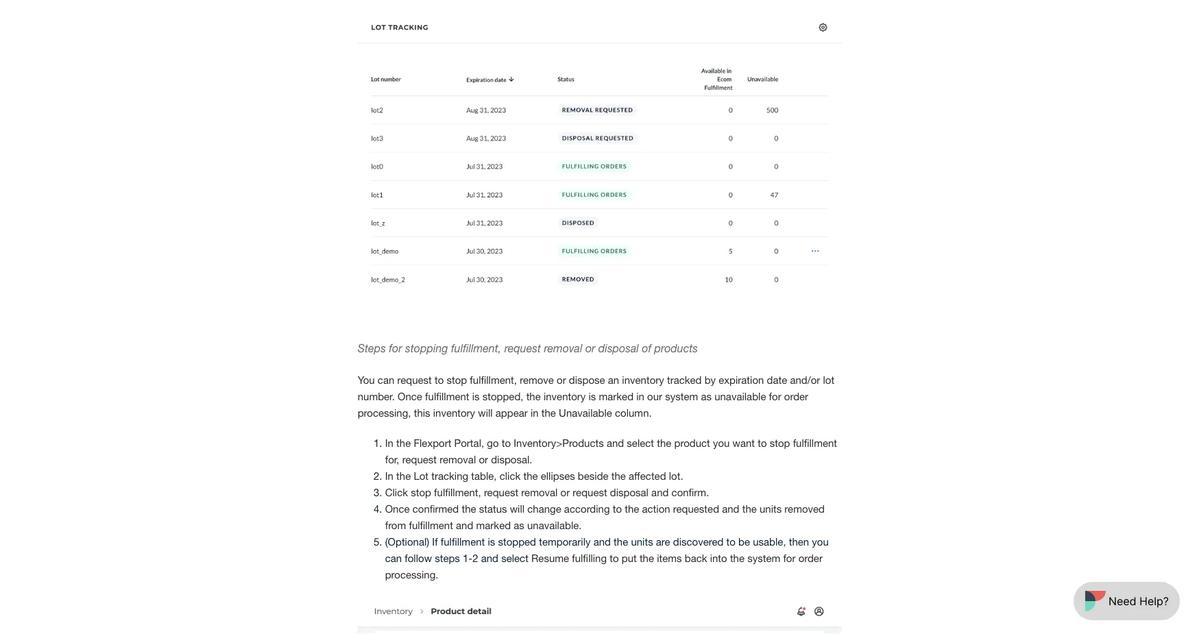 Task type: vqa. For each thing, say whether or not it's contained in the screenshot.
who in the Tech-enabled traceability. Smarter tools for prevention and outbreak response. New business models and retail modernization. Food safety culture. Ship fresher products to your customers and avoid expired products in inventory. Build trust. With lot tracking, you are able to identify the orders containing a recalled lot code. With this information in hand, direct communication with buyers impacted by a recall is possible. By proactively communicating with the buyers who received a recall lot, you can earn greater trust with their customers.
no



Task type: describe. For each thing, give the bounding box(es) containing it.
click
[[500, 470, 521, 482]]

1 horizontal spatial inventory
[[544, 391, 586, 403]]

table,
[[471, 470, 497, 482]]

of
[[642, 342, 652, 355]]

as inside the you can request to stop fulfillment, remove or dispose an inventory tracked by expiration date and/or lot number. once fulfillment is stopped, the inventory is marked in our system as unavailable for order processing, this inventory will appear in the unavailable column.
[[701, 391, 712, 403]]

remove
[[520, 374, 554, 386]]

once inside the you can request to stop fulfillment, remove or dispose an inventory tracked by expiration date and/or lot number. once fulfillment is stopped, the inventory is marked in our system as unavailable for order processing, this inventory will appear in the unavailable column.
[[398, 391, 422, 403]]

our
[[648, 391, 663, 403]]

steps
[[358, 342, 386, 355]]

1-
[[463, 553, 473, 565]]

resume fulfilling to put the items back into the system for order processing.
[[385, 553, 823, 581]]

date
[[767, 374, 788, 386]]

want
[[733, 437, 755, 449]]

the left product
[[657, 437, 672, 449]]

fulfillment, inside in the flexport portal, go to inventory>products and select the product you want to stop fulfillment for, request removal or disposal. in the lot tracking table, click the ellipses beside the affected lot. click stop fulfillment, request removal or request disposal and confirm. once confirmed the status will change according to the action requested and the units removed from fulfillment and marked as unavailable.
[[434, 487, 481, 499]]

requested
[[673, 503, 720, 515]]

into
[[710, 553, 728, 565]]

stopping
[[405, 342, 448, 355]]

this
[[414, 407, 430, 419]]

confirmed
[[413, 503, 459, 515]]

dispose
[[569, 374, 605, 386]]

order inside resume fulfilling to put the items back into the system for order processing.
[[799, 553, 823, 565]]

steps for stopping fulfillment, request removal or disposal of products
[[358, 342, 698, 355]]

units inside in the flexport portal, go to inventory>products and select the product you want to stop fulfillment for, request removal or disposal. in the lot tracking table, click the ellipses beside the affected lot. click stop fulfillment, request removal or request disposal and confirm. once confirmed the status will change according to the action requested and the units removed from fulfillment and marked as unavailable.
[[760, 503, 782, 515]]

confirm.
[[672, 487, 709, 499]]

marked inside the you can request to stop fulfillment, remove or dispose an inventory tracked by expiration date and/or lot number. once fulfillment is stopped, the inventory is marked in our system as unavailable for order processing, this inventory will appear in the unavailable column.
[[599, 391, 634, 403]]

portal,
[[454, 437, 484, 449]]

system inside resume fulfilling to put the items back into the system for order processing.
[[748, 553, 781, 565]]

0 vertical spatial disposal
[[599, 342, 639, 355]]

by
[[705, 374, 716, 386]]

if
[[432, 536, 438, 548]]

tracking
[[432, 470, 469, 482]]

will inside the you can request to stop fulfillment, remove or dispose an inventory tracked by expiration date and/or lot number. once fulfillment is stopped, the inventory is marked in our system as unavailable for order processing, this inventory will appear in the unavailable column.
[[478, 407, 493, 419]]

click
[[385, 487, 408, 499]]

fulfillment up if
[[409, 520, 453, 532]]

order inside the you can request to stop fulfillment, remove or dispose an inventory tracked by expiration date and/or lot number. once fulfillment is stopped, the inventory is marked in our system as unavailable for order processing, this inventory will appear in the unavailable column.
[[785, 391, 809, 403]]

put
[[622, 553, 637, 565]]

the down remove at bottom
[[527, 391, 541, 403]]

0 vertical spatial removal
[[544, 342, 583, 355]]

2 lot image from the top
[[358, 597, 842, 634]]

to inside the you can request to stop fulfillment, remove or dispose an inventory tracked by expiration date and/or lot number. once fulfillment is stopped, the inventory is marked in our system as unavailable for order processing, this inventory will appear in the unavailable column.
[[435, 374, 444, 386]]

discovered
[[673, 536, 724, 548]]

the left 'lot'
[[397, 470, 411, 482]]

for inside resume fulfilling to put the items back into the system for order processing.
[[784, 553, 796, 565]]

in the flexport portal, go to inventory>products and select the product you want to stop fulfillment for, request removal or disposal. in the lot tracking table, click the ellipses beside the affected lot. click stop fulfillment, request removal or request disposal and confirm. once confirmed the status will change according to the action requested and the units removed from fulfillment and marked as unavailable.
[[385, 437, 838, 532]]

action
[[642, 503, 671, 515]]

column.
[[615, 407, 652, 419]]

you inside (optional) if fulfillment is stopped temporarily and the units are discovered to be usable, then you can follow steps 1-2 and select
[[812, 536, 829, 548]]

as inside in the flexport portal, go to inventory>products and select the product you want to stop fulfillment for, request removal or disposal. in the lot tracking table, click the ellipses beside the affected lot. click stop fulfillment, request removal or request disposal and confirm. once confirmed the status will change according to the action requested and the units removed from fulfillment and marked as unavailable.
[[514, 520, 525, 532]]

product
[[675, 437, 710, 449]]

and up action
[[652, 487, 669, 499]]

temporarily
[[539, 536, 591, 548]]

1 lot image from the top
[[358, 12, 842, 293]]

the up for,
[[397, 437, 411, 449]]

according
[[564, 503, 610, 515]]

an
[[608, 374, 620, 386]]

marked inside in the flexport portal, go to inventory>products and select the product you want to stop fulfillment for, request removal or disposal. in the lot tracking table, click the ellipses beside the affected lot. click stop fulfillment, request removal or request disposal and confirm. once confirmed the status will change according to the action requested and the units removed from fulfillment and marked as unavailable.
[[476, 520, 511, 532]]

appear
[[496, 407, 528, 419]]

the right click
[[524, 470, 538, 482]]

0 horizontal spatial inventory
[[433, 407, 475, 419]]

the right beside
[[612, 470, 626, 482]]

unavailable
[[715, 391, 767, 403]]

(optional)
[[385, 536, 430, 548]]

number.
[[358, 391, 395, 403]]

request inside the you can request to stop fulfillment, remove or dispose an inventory tracked by expiration date and/or lot number. once fulfillment is stopped, the inventory is marked in our system as unavailable for order processing, this inventory will appear in the unavailable column.
[[397, 374, 432, 386]]

and up 1-
[[456, 520, 474, 532]]

you
[[358, 374, 375, 386]]

(optional) if fulfillment is stopped temporarily and the units are discovered to be usable, then you can follow steps 1-2 and select
[[385, 536, 829, 565]]

or inside the you can request to stop fulfillment, remove or dispose an inventory tracked by expiration date and/or lot number. once fulfillment is stopped, the inventory is marked in our system as unavailable for order processing, this inventory will appear in the unavailable column.
[[557, 374, 566, 386]]

1 vertical spatial stop
[[770, 437, 791, 449]]

fulfillment down and/or
[[793, 437, 838, 449]]

request up status
[[484, 487, 519, 499]]

1 in from the top
[[385, 437, 394, 449]]

request up remove at bottom
[[505, 342, 541, 355]]

stop inside the you can request to stop fulfillment, remove or dispose an inventory tracked by expiration date and/or lot number. once fulfillment is stopped, the inventory is marked in our system as unavailable for order processing, this inventory will appear in the unavailable column.
[[447, 374, 467, 386]]

the right put at bottom right
[[640, 553, 654, 565]]

lot
[[823, 374, 835, 386]]

can inside the you can request to stop fulfillment, remove or dispose an inventory tracked by expiration date and/or lot number. once fulfillment is stopped, the inventory is marked in our system as unavailable for order processing, this inventory will appear in the unavailable column.
[[378, 374, 395, 386]]

or up table,
[[479, 454, 488, 466]]

usable,
[[753, 536, 786, 548]]

0 vertical spatial fulfillment,
[[451, 342, 502, 355]]

1 horizontal spatial in
[[637, 391, 645, 403]]

select inside (optional) if fulfillment is stopped temporarily and the units are discovered to be usable, then you can follow steps 1-2 and select
[[502, 553, 529, 565]]

steps
[[435, 553, 460, 565]]

and up fulfilling
[[594, 536, 611, 548]]

the left action
[[625, 503, 640, 515]]

products
[[655, 342, 698, 355]]

or up the dispose
[[586, 342, 596, 355]]

fulfillment, inside the you can request to stop fulfillment, remove or dispose an inventory tracked by expiration date and/or lot number. once fulfillment is stopped, the inventory is marked in our system as unavailable for order processing, this inventory will appear in the unavailable column.
[[470, 374, 517, 386]]

items
[[657, 553, 682, 565]]

0 horizontal spatial is
[[472, 391, 480, 403]]

to inside (optional) if fulfillment is stopped temporarily and the units are discovered to be usable, then you can follow steps 1-2 and select
[[727, 536, 736, 548]]

lot
[[414, 470, 429, 482]]

request up 'according'
[[573, 487, 608, 499]]

can inside (optional) if fulfillment is stopped temporarily and the units are discovered to be usable, then you can follow steps 1-2 and select
[[385, 553, 402, 565]]



Task type: locate. For each thing, give the bounding box(es) containing it.
fulfillment inside (optional) if fulfillment is stopped temporarily and the units are discovered to be usable, then you can follow steps 1-2 and select
[[441, 536, 485, 548]]

for down then
[[784, 553, 796, 565]]

tracked
[[667, 374, 702, 386]]

marked down status
[[476, 520, 511, 532]]

1 vertical spatial can
[[385, 553, 402, 565]]

processing.
[[385, 569, 439, 581]]

to right "want"
[[758, 437, 767, 449]]

1 horizontal spatial for
[[769, 391, 782, 403]]

in left our
[[637, 391, 645, 403]]

0 vertical spatial lot image
[[358, 12, 842, 293]]

or down ellipses
[[561, 487, 570, 499]]

expiration
[[719, 374, 764, 386]]

ellipses
[[541, 470, 575, 482]]

1 vertical spatial units
[[631, 536, 653, 548]]

status
[[479, 503, 507, 515]]

for inside the you can request to stop fulfillment, remove or dispose an inventory tracked by expiration date and/or lot number. once fulfillment is stopped, the inventory is marked in our system as unavailable for order processing, this inventory will appear in the unavailable column.
[[769, 391, 782, 403]]

stop right "want"
[[770, 437, 791, 449]]

back
[[685, 553, 708, 565]]

you inside in the flexport portal, go to inventory>products and select the product you want to stop fulfillment for, request removal or disposal. in the lot tracking table, click the ellipses beside the affected lot. click stop fulfillment, request removal or request disposal and confirm. once confirmed the status will change according to the action requested and the units removed from fulfillment and marked as unavailable.
[[713, 437, 730, 449]]

as down by
[[701, 391, 712, 403]]

disposal left of
[[599, 342, 639, 355]]

1 vertical spatial you
[[812, 536, 829, 548]]

0 vertical spatial will
[[478, 407, 493, 419]]

once inside in the flexport portal, go to inventory>products and select the product you want to stop fulfillment for, request removal or disposal. in the lot tracking table, click the ellipses beside the affected lot. click stop fulfillment, request removal or request disposal and confirm. once confirmed the status will change according to the action requested and the units removed from fulfillment and marked as unavailable.
[[385, 503, 410, 515]]

the
[[527, 391, 541, 403], [542, 407, 556, 419], [397, 437, 411, 449], [657, 437, 672, 449], [397, 470, 411, 482], [524, 470, 538, 482], [612, 470, 626, 482], [462, 503, 476, 515], [625, 503, 640, 515], [743, 503, 757, 515], [614, 536, 628, 548], [640, 553, 654, 565], [730, 553, 745, 565]]

0 horizontal spatial as
[[514, 520, 525, 532]]

0 horizontal spatial stop
[[411, 487, 431, 499]]

to left be
[[727, 536, 736, 548]]

removal up change
[[522, 487, 558, 499]]

system down tracked
[[665, 391, 698, 403]]

1 horizontal spatial will
[[510, 503, 525, 515]]

0 vertical spatial marked
[[599, 391, 634, 403]]

2 horizontal spatial for
[[784, 553, 796, 565]]

stop
[[447, 374, 467, 386], [770, 437, 791, 449], [411, 487, 431, 499]]

to left put at bottom right
[[610, 553, 619, 565]]

order down and/or
[[785, 391, 809, 403]]

then
[[789, 536, 810, 548]]

0 vertical spatial inventory
[[622, 374, 665, 386]]

fulfillment up this
[[425, 391, 470, 403]]

fulfillment up 1-
[[441, 536, 485, 548]]

as
[[701, 391, 712, 403], [514, 520, 525, 532]]

1 horizontal spatial select
[[627, 437, 654, 449]]

order down then
[[799, 553, 823, 565]]

system down the usable,
[[748, 553, 781, 565]]

you right then
[[812, 536, 829, 548]]

2 horizontal spatial inventory
[[622, 374, 665, 386]]

0 vertical spatial for
[[389, 342, 402, 355]]

1 vertical spatial disposal
[[610, 487, 649, 499]]

0 vertical spatial select
[[627, 437, 654, 449]]

0 horizontal spatial marked
[[476, 520, 511, 532]]

to right the go
[[502, 437, 511, 449]]

to
[[435, 374, 444, 386], [502, 437, 511, 449], [758, 437, 767, 449], [613, 503, 622, 515], [727, 536, 736, 548], [610, 553, 619, 565]]

processing,
[[358, 407, 411, 419]]

0 vertical spatial once
[[398, 391, 422, 403]]

1 vertical spatial removal
[[440, 454, 476, 466]]

for right steps
[[389, 342, 402, 355]]

1 vertical spatial will
[[510, 503, 525, 515]]

units up the usable,
[[760, 503, 782, 515]]

1 vertical spatial once
[[385, 503, 410, 515]]

stop down "stopping"
[[447, 374, 467, 386]]

marked down the 'an'
[[599, 391, 634, 403]]

2 horizontal spatial is
[[589, 391, 596, 403]]

disposal.
[[491, 454, 533, 466]]

fulfillment
[[425, 391, 470, 403], [793, 437, 838, 449], [409, 520, 453, 532], [441, 536, 485, 548]]

for down the date
[[769, 391, 782, 403]]

0 vertical spatial stop
[[447, 374, 467, 386]]

1 horizontal spatial marked
[[599, 391, 634, 403]]

fulfilling
[[572, 553, 607, 565]]

inventory up our
[[622, 374, 665, 386]]

1 vertical spatial system
[[748, 553, 781, 565]]

2 vertical spatial fulfillment,
[[434, 487, 481, 499]]

or right remove at bottom
[[557, 374, 566, 386]]

1 vertical spatial in
[[531, 407, 539, 419]]

affected
[[629, 470, 666, 482]]

0 vertical spatial as
[[701, 391, 712, 403]]

beside
[[578, 470, 609, 482]]

is left stopped,
[[472, 391, 480, 403]]

inventory right this
[[433, 407, 475, 419]]

or
[[586, 342, 596, 355], [557, 374, 566, 386], [479, 454, 488, 466], [561, 487, 570, 499]]

unavailable
[[559, 407, 612, 419]]

is left stopped
[[488, 536, 495, 548]]

lot image
[[358, 12, 842, 293], [358, 597, 842, 634]]

the down be
[[730, 553, 745, 565]]

disposal
[[599, 342, 639, 355], [610, 487, 649, 499]]

0 vertical spatial can
[[378, 374, 395, 386]]

request up this
[[397, 374, 432, 386]]

you left "want"
[[713, 437, 730, 449]]

and right requested
[[722, 503, 740, 515]]

1 vertical spatial for
[[769, 391, 782, 403]]

2 vertical spatial stop
[[411, 487, 431, 499]]

0 vertical spatial in
[[385, 437, 394, 449]]

inventory>products
[[514, 437, 604, 449]]

removal up the dispose
[[544, 342, 583, 355]]

2
[[473, 553, 478, 565]]

in
[[385, 437, 394, 449], [385, 470, 394, 482]]

as up stopped
[[514, 520, 525, 532]]

1 horizontal spatial you
[[812, 536, 829, 548]]

0 horizontal spatial select
[[502, 553, 529, 565]]

be
[[739, 536, 750, 548]]

to down "stopping"
[[435, 374, 444, 386]]

0 vertical spatial order
[[785, 391, 809, 403]]

lot.
[[669, 470, 684, 482]]

0 vertical spatial system
[[665, 391, 698, 403]]

fulfillment,
[[451, 342, 502, 355], [470, 374, 517, 386], [434, 487, 481, 499]]

the inside (optional) if fulfillment is stopped temporarily and the units are discovered to be usable, then you can follow steps 1-2 and select
[[614, 536, 628, 548]]

2 vertical spatial removal
[[522, 487, 558, 499]]

1 vertical spatial select
[[502, 553, 529, 565]]

disposal down affected
[[610, 487, 649, 499]]

for,
[[385, 454, 400, 466]]

units inside (optional) if fulfillment is stopped temporarily and the units are discovered to be usable, then you can follow steps 1-2 and select
[[631, 536, 653, 548]]

is
[[472, 391, 480, 403], [589, 391, 596, 403], [488, 536, 495, 548]]

the left status
[[462, 503, 476, 515]]

is inside (optional) if fulfillment is stopped temporarily and the units are discovered to be usable, then you can follow steps 1-2 and select
[[488, 536, 495, 548]]

fulfillment, up stopped,
[[470, 374, 517, 386]]

resume
[[532, 553, 569, 565]]

in right appear
[[531, 407, 539, 419]]

the up be
[[743, 503, 757, 515]]

stopped,
[[483, 391, 524, 403]]

units up put at bottom right
[[631, 536, 653, 548]]

fulfillment, right "stopping"
[[451, 342, 502, 355]]

can down (optional)
[[385, 553, 402, 565]]

you can request to stop fulfillment, remove or dispose an inventory tracked by expiration date and/or lot number. once fulfillment is stopped, the inventory is marked in our system as unavailable for order processing, this inventory will appear in the unavailable column.
[[358, 374, 835, 419]]

will right status
[[510, 503, 525, 515]]

marked
[[599, 391, 634, 403], [476, 520, 511, 532]]

1 vertical spatial lot image
[[358, 597, 842, 634]]

1 horizontal spatial system
[[748, 553, 781, 565]]

1 horizontal spatial units
[[760, 503, 782, 515]]

0 horizontal spatial for
[[389, 342, 402, 355]]

select
[[627, 437, 654, 449], [502, 553, 529, 565]]

units
[[760, 503, 782, 515], [631, 536, 653, 548]]

fulfillment, down "tracking"
[[434, 487, 481, 499]]

inventory
[[622, 374, 665, 386], [544, 391, 586, 403], [433, 407, 475, 419]]

once
[[398, 391, 422, 403], [385, 503, 410, 515]]

0 horizontal spatial system
[[665, 391, 698, 403]]

1 vertical spatial marked
[[476, 520, 511, 532]]

1 horizontal spatial as
[[701, 391, 712, 403]]

the up put at bottom right
[[614, 536, 628, 548]]

system
[[665, 391, 698, 403], [748, 553, 781, 565]]

flexport
[[414, 437, 452, 449]]

can
[[378, 374, 395, 386], [385, 553, 402, 565]]

and down column.
[[607, 437, 624, 449]]

inventory up unavailable
[[544, 391, 586, 403]]

stopped
[[498, 536, 536, 548]]

will
[[478, 407, 493, 419], [510, 503, 525, 515]]

stop down 'lot'
[[411, 487, 431, 499]]

1 vertical spatial as
[[514, 520, 525, 532]]

select down column.
[[627, 437, 654, 449]]

are
[[656, 536, 671, 548]]

from
[[385, 520, 406, 532]]

select down stopped
[[502, 553, 529, 565]]

0 horizontal spatial you
[[713, 437, 730, 449]]

0 horizontal spatial units
[[631, 536, 653, 548]]

for
[[389, 342, 402, 355], [769, 391, 782, 403], [784, 553, 796, 565]]

removed
[[785, 503, 825, 515]]

the up inventory>products
[[542, 407, 556, 419]]

0 vertical spatial units
[[760, 503, 782, 515]]

2 in from the top
[[385, 470, 394, 482]]

1 vertical spatial fulfillment,
[[470, 374, 517, 386]]

2 vertical spatial for
[[784, 553, 796, 565]]

removal
[[544, 342, 583, 355], [440, 454, 476, 466], [522, 487, 558, 499]]

request up 'lot'
[[402, 454, 437, 466]]

in
[[637, 391, 645, 403], [531, 407, 539, 419]]

0 horizontal spatial will
[[478, 407, 493, 419]]

1 vertical spatial in
[[385, 470, 394, 482]]

1 horizontal spatial stop
[[447, 374, 467, 386]]

1 horizontal spatial is
[[488, 536, 495, 548]]

follow
[[405, 553, 432, 565]]

once up this
[[398, 391, 422, 403]]

2 vertical spatial inventory
[[433, 407, 475, 419]]

is down the dispose
[[589, 391, 596, 403]]

2 horizontal spatial stop
[[770, 437, 791, 449]]

in up for,
[[385, 437, 394, 449]]

0 vertical spatial you
[[713, 437, 730, 449]]

1 vertical spatial inventory
[[544, 391, 586, 403]]

change
[[528, 503, 562, 515]]

1 vertical spatial order
[[799, 553, 823, 565]]

can up number.
[[378, 374, 395, 386]]

0 vertical spatial in
[[637, 391, 645, 403]]

go
[[487, 437, 499, 449]]

system inside the you can request to stop fulfillment, remove or dispose an inventory tracked by expiration date and/or lot number. once fulfillment is stopped, the inventory is marked in our system as unavailable for order processing, this inventory will appear in the unavailable column.
[[665, 391, 698, 403]]

select inside in the flexport portal, go to inventory>products and select the product you want to stop fulfillment for, request removal or disposal. in the lot tracking table, click the ellipses beside the affected lot. click stop fulfillment, request removal or request disposal and confirm. once confirmed the status will change according to the action requested and the units removed from fulfillment and marked as unavailable.
[[627, 437, 654, 449]]

removal up "tracking"
[[440, 454, 476, 466]]

order
[[785, 391, 809, 403], [799, 553, 823, 565]]

unavailable.
[[527, 520, 582, 532]]

will down stopped,
[[478, 407, 493, 419]]

will inside in the flexport portal, go to inventory>products and select the product you want to stop fulfillment for, request removal or disposal. in the lot tracking table, click the ellipses beside the affected lot. click stop fulfillment, request removal or request disposal and confirm. once confirmed the status will change according to the action requested and the units removed from fulfillment and marked as unavailable.
[[510, 503, 525, 515]]

to inside resume fulfilling to put the items back into the system for order processing.
[[610, 553, 619, 565]]

you
[[713, 437, 730, 449], [812, 536, 829, 548]]

and
[[607, 437, 624, 449], [652, 487, 669, 499], [722, 503, 740, 515], [456, 520, 474, 532], [594, 536, 611, 548], [481, 553, 499, 565]]

disposal inside in the flexport portal, go to inventory>products and select the product you want to stop fulfillment for, request removal or disposal. in the lot tracking table, click the ellipses beside the affected lot. click stop fulfillment, request removal or request disposal and confirm. once confirmed the status will change according to the action requested and the units removed from fulfillment and marked as unavailable.
[[610, 487, 649, 499]]

and/or
[[790, 374, 821, 386]]

in down for,
[[385, 470, 394, 482]]

request
[[505, 342, 541, 355], [397, 374, 432, 386], [402, 454, 437, 466], [484, 487, 519, 499], [573, 487, 608, 499]]

fulfillment inside the you can request to stop fulfillment, remove or dispose an inventory tracked by expiration date and/or lot number. once fulfillment is stopped, the inventory is marked in our system as unavailable for order processing, this inventory will appear in the unavailable column.
[[425, 391, 470, 403]]

and right 2
[[481, 553, 499, 565]]

0 horizontal spatial in
[[531, 407, 539, 419]]

to right 'according'
[[613, 503, 622, 515]]

once down click in the bottom left of the page
[[385, 503, 410, 515]]



